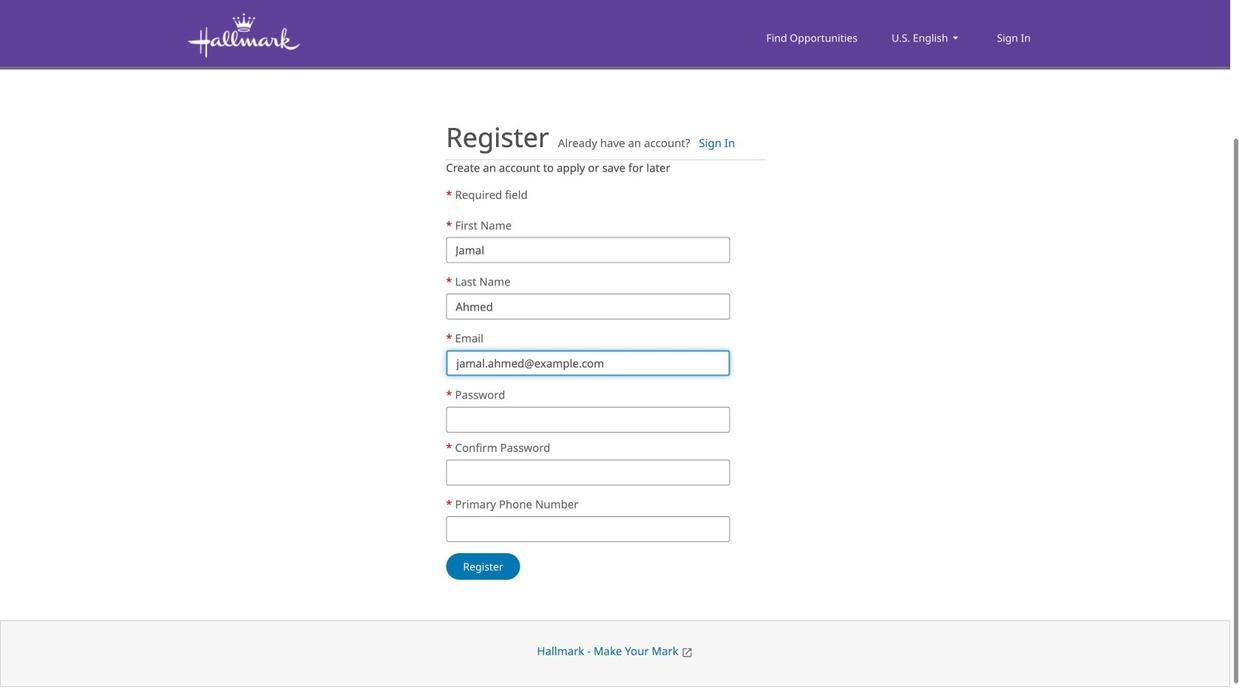 Task type: locate. For each thing, give the bounding box(es) containing it.
inner image
[[948, 30, 963, 45]]

None telephone field
[[446, 516, 730, 542]]

None email field
[[446, 350, 730, 376]]

None text field
[[446, 237, 730, 263]]

None password field
[[446, 407, 730, 433], [446, 460, 730, 485], [446, 407, 730, 433], [446, 460, 730, 485]]

hallmark image
[[183, 11, 302, 59]]

this link will open in a new tab image
[[682, 647, 693, 658]]

None text field
[[446, 294, 730, 320]]



Task type: vqa. For each thing, say whether or not it's contained in the screenshot.
phone field
yes



Task type: describe. For each thing, give the bounding box(es) containing it.
this link will open in a new tab image
[[682, 647, 693, 658]]



